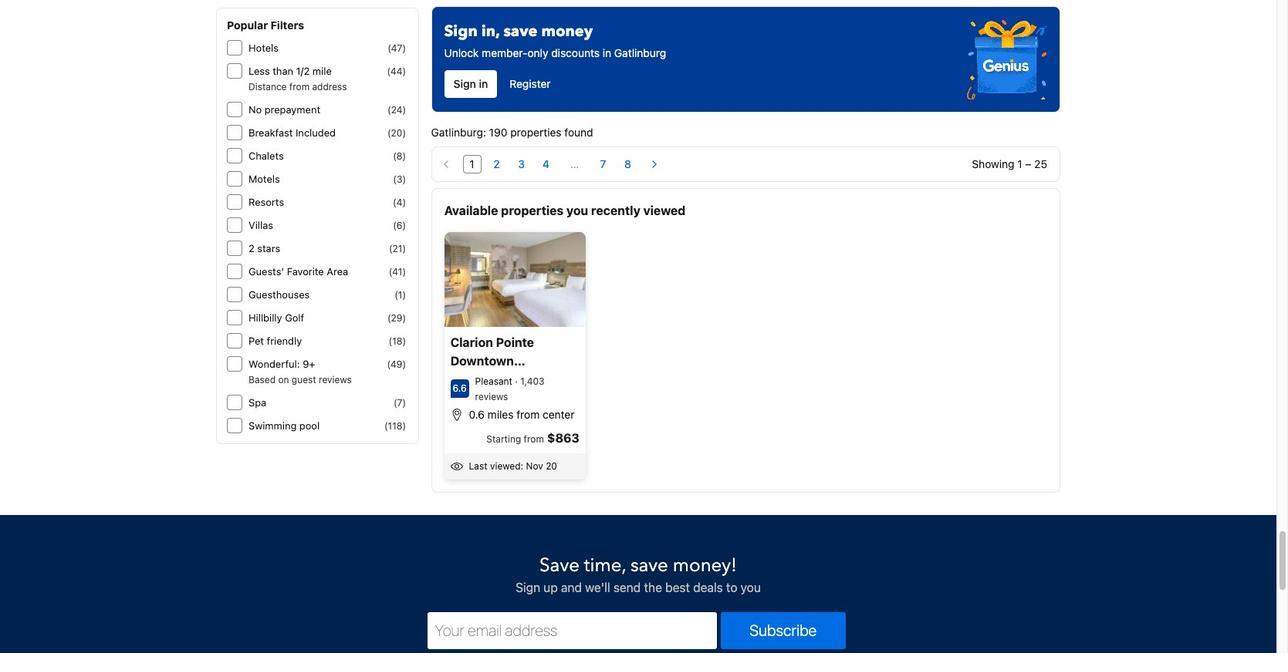 Task type: vqa. For each thing, say whether or not it's contained in the screenshot.
in,
yes



Task type: describe. For each thing, give the bounding box(es) containing it.
4
[[543, 158, 550, 171]]

sign in, save money unlock member-only discounts in gatlinburg
[[444, 21, 667, 60]]

viewed:
[[490, 461, 524, 472]]

2 stars
[[249, 242, 280, 255]]

1 vertical spatial properties
[[501, 204, 564, 218]]

golf
[[285, 312, 304, 324]]

distance
[[249, 81, 287, 93]]

guests' favorite area
[[249, 266, 348, 278]]

1 vertical spatial in
[[479, 77, 488, 91]]

6.6
[[453, 383, 467, 394]]

0 vertical spatial reviews
[[319, 374, 352, 386]]

on
[[278, 374, 289, 386]]

subscribe
[[750, 622, 817, 640]]

distance from address
[[249, 81, 347, 93]]

reviews inside 1,403 reviews
[[475, 391, 508, 403]]

up
[[544, 581, 558, 595]]

2 for 2 stars
[[249, 242, 255, 255]]

favorite
[[287, 266, 324, 278]]

spa
[[249, 397, 267, 409]]

filters
[[271, 19, 304, 32]]

0 vertical spatial you
[[567, 204, 588, 218]]

2 button
[[488, 155, 506, 174]]

1,403 reviews
[[475, 376, 545, 403]]

clarion pointe downtown gatlinburg
[[451, 336, 534, 386]]

available
[[444, 204, 498, 218]]

gatlinburg: 190 properties found
[[431, 126, 593, 139]]

(47)
[[388, 42, 406, 54]]

sign in, save money image
[[967, 20, 1048, 100]]

based on guest reviews
[[249, 374, 352, 386]]

0.6
[[469, 408, 485, 421]]

deals
[[693, 581, 723, 595]]

(4)
[[393, 197, 406, 208]]

pet
[[249, 335, 264, 347]]

(20)
[[388, 127, 406, 139]]

hillbilly golf
[[249, 312, 304, 324]]

1 inside button
[[470, 158, 475, 171]]

–
[[1026, 158, 1032, 171]]

send
[[614, 581, 641, 595]]

8 button
[[619, 155, 637, 174]]

stars
[[257, 242, 280, 255]]

no
[[249, 103, 262, 116]]

viewed
[[644, 204, 686, 218]]

based
[[249, 374, 276, 386]]

you inside save time, save money! sign up and we'll send the best deals to you
[[741, 581, 761, 595]]

villas
[[249, 219, 273, 232]]

(6)
[[393, 220, 406, 232]]

the
[[644, 581, 662, 595]]

discounts
[[551, 47, 600, 60]]

breakfast
[[249, 127, 293, 139]]

address
[[312, 81, 347, 93]]

starting from $863
[[487, 431, 580, 445]]

$863
[[547, 431, 580, 445]]

available properties you recently viewed
[[444, 204, 686, 218]]

guesthouses
[[249, 289, 310, 301]]

gatlinburg inside the clarion pointe downtown gatlinburg
[[451, 373, 514, 386]]

save for time,
[[631, 553, 669, 579]]

1 button
[[463, 155, 481, 174]]

popular filters
[[227, 19, 304, 32]]

…
[[571, 158, 579, 171]]

wonderful: 9+
[[249, 358, 315, 371]]

(41)
[[389, 266, 406, 278]]

·
[[513, 376, 521, 387]]

gatlinburg:
[[431, 126, 486, 139]]

register
[[510, 77, 551, 91]]

(118)
[[385, 421, 406, 432]]

miles
[[488, 408, 514, 421]]

last viewed: nov 20
[[469, 461, 557, 472]]

mile
[[313, 65, 332, 77]]

sign for in
[[454, 77, 476, 91]]

2 for 2
[[494, 158, 500, 171]]

from for $863
[[524, 434, 544, 445]]

3 button
[[512, 155, 531, 174]]

popular
[[227, 19, 268, 32]]

center
[[543, 408, 575, 421]]

pleasant
[[475, 376, 513, 387]]

9+
[[303, 358, 315, 371]]

group containing 1
[[432, 151, 668, 179]]

hillbilly
[[249, 312, 282, 324]]

(1)
[[395, 290, 406, 301]]

to
[[727, 581, 738, 595]]

we'll
[[585, 581, 610, 595]]

in,
[[482, 21, 500, 42]]



Task type: locate. For each thing, give the bounding box(es) containing it.
(21)
[[389, 243, 406, 255]]

chalets
[[249, 150, 284, 162]]

(24)
[[388, 104, 406, 116]]

(18)
[[389, 336, 406, 347]]

gatlinburg down downtown
[[451, 373, 514, 386]]

0 horizontal spatial reviews
[[319, 374, 352, 386]]

2 1 from the left
[[1018, 158, 1023, 171]]

and
[[561, 581, 582, 595]]

1 horizontal spatial 1
[[1018, 158, 1023, 171]]

save
[[540, 553, 580, 579]]

(29)
[[388, 313, 406, 324]]

pet friendly
[[249, 335, 302, 347]]

1 vertical spatial save
[[631, 553, 669, 579]]

sign inside the sign in, save money unlock member-only discounts in gatlinburg
[[444, 21, 478, 42]]

1 vertical spatial gatlinburg
[[451, 373, 514, 386]]

wonderful:
[[249, 358, 300, 371]]

Your email address email field
[[427, 613, 717, 650]]

breakfast included
[[249, 127, 336, 139]]

included
[[296, 127, 336, 139]]

you right to
[[741, 581, 761, 595]]

sign
[[444, 21, 478, 42], [454, 77, 476, 91], [516, 581, 541, 595]]

1 left 2 button
[[470, 158, 475, 171]]

gatlinburg right discounts
[[614, 47, 667, 60]]

showing
[[972, 158, 1015, 171]]

1 horizontal spatial save
[[631, 553, 669, 579]]

pool
[[299, 420, 320, 432]]

in
[[603, 47, 612, 60], [479, 77, 488, 91]]

swimming
[[249, 420, 297, 432]]

group
[[432, 151, 668, 179]]

sign inside save time, save money! sign up and we'll send the best deals to you
[[516, 581, 541, 595]]

0 vertical spatial 2
[[494, 158, 500, 171]]

time,
[[584, 553, 626, 579]]

2 vertical spatial from
[[524, 434, 544, 445]]

2 vertical spatial sign
[[516, 581, 541, 595]]

1 vertical spatial you
[[741, 581, 761, 595]]

1 vertical spatial reviews
[[475, 391, 508, 403]]

register link
[[510, 71, 551, 98]]

sign in link
[[444, 71, 497, 98]]

7 button
[[594, 155, 613, 174]]

recently
[[591, 204, 641, 218]]

0 horizontal spatial 2
[[249, 242, 255, 255]]

20
[[546, 461, 557, 472]]

reviews
[[319, 374, 352, 386], [475, 391, 508, 403]]

1,403
[[521, 376, 545, 387]]

reviews right guest
[[319, 374, 352, 386]]

(7)
[[394, 398, 406, 409]]

gatlinburg
[[614, 47, 667, 60], [451, 373, 514, 386]]

7
[[600, 158, 606, 171]]

1 horizontal spatial 2
[[494, 158, 500, 171]]

showing 1 – 25
[[972, 158, 1048, 171]]

in right discounts
[[603, 47, 612, 60]]

0 vertical spatial properties
[[511, 126, 562, 139]]

from for address
[[289, 81, 310, 93]]

properties up 4
[[511, 126, 562, 139]]

subscribe button
[[721, 613, 846, 650]]

best
[[666, 581, 690, 595]]

in inside the sign in, save money unlock member-only discounts in gatlinburg
[[603, 47, 612, 60]]

0 horizontal spatial in
[[479, 77, 488, 91]]

save up the
[[631, 553, 669, 579]]

save for in,
[[504, 21, 538, 42]]

0 vertical spatial in
[[603, 47, 612, 60]]

save inside save time, save money! sign up and we'll send the best deals to you
[[631, 553, 669, 579]]

last
[[469, 461, 488, 472]]

sign inside sign in link
[[454, 77, 476, 91]]

8
[[625, 158, 632, 171]]

6.6 element
[[451, 380, 469, 398]]

(8)
[[393, 151, 406, 162]]

found
[[565, 126, 593, 139]]

0 horizontal spatial gatlinburg
[[451, 373, 514, 386]]

from up nov
[[524, 434, 544, 445]]

gatlinburg inside the sign in, save money unlock member-only discounts in gatlinburg
[[614, 47, 667, 60]]

0 horizontal spatial 1
[[470, 158, 475, 171]]

1 horizontal spatial gatlinburg
[[614, 47, 667, 60]]

member-
[[482, 47, 528, 60]]

hotels
[[249, 42, 279, 54]]

0 vertical spatial from
[[289, 81, 310, 93]]

unlock
[[444, 47, 479, 60]]

2 inside button
[[494, 158, 500, 171]]

money!
[[673, 553, 737, 579]]

25
[[1035, 158, 1048, 171]]

swimming pool
[[249, 420, 320, 432]]

save up member-
[[504, 21, 538, 42]]

resorts
[[249, 196, 284, 208]]

0 vertical spatial save
[[504, 21, 538, 42]]

area
[[327, 266, 348, 278]]

0 vertical spatial sign
[[444, 21, 478, 42]]

0.6 miles from center
[[469, 408, 575, 421]]

1 horizontal spatial you
[[741, 581, 761, 595]]

sign for in,
[[444, 21, 478, 42]]

from
[[289, 81, 310, 93], [517, 408, 540, 421], [524, 434, 544, 445]]

guest
[[292, 374, 316, 386]]

money
[[542, 21, 593, 42]]

from down 1/2
[[289, 81, 310, 93]]

1
[[470, 158, 475, 171], [1018, 158, 1023, 171]]

1 left –
[[1018, 158, 1023, 171]]

than
[[273, 65, 293, 77]]

1 vertical spatial 2
[[249, 242, 255, 255]]

sign in
[[454, 77, 488, 91]]

pointe
[[496, 336, 534, 349]]

starting
[[487, 434, 521, 445]]

0 horizontal spatial you
[[567, 204, 588, 218]]

1 horizontal spatial reviews
[[475, 391, 508, 403]]

1 vertical spatial from
[[517, 408, 540, 421]]

motels
[[249, 173, 280, 185]]

you left the recently
[[567, 204, 588, 218]]

1 1 from the left
[[470, 158, 475, 171]]

save time, save money! sign up and we'll send the best deals to you
[[516, 553, 761, 595]]

no prepayment
[[249, 103, 320, 116]]

in down member-
[[479, 77, 488, 91]]

only
[[528, 47, 549, 60]]

2 left 3 at top left
[[494, 158, 500, 171]]

1 horizontal spatial in
[[603, 47, 612, 60]]

reviews down pleasant
[[475, 391, 508, 403]]

downtown
[[451, 354, 514, 368]]

sign up unlock
[[444, 21, 478, 42]]

2 left stars at the top
[[249, 242, 255, 255]]

sign left up
[[516, 581, 541, 595]]

0 vertical spatial gatlinburg
[[614, 47, 667, 60]]

you
[[567, 204, 588, 218], [741, 581, 761, 595]]

1 vertical spatial sign
[[454, 77, 476, 91]]

properties down 3 button
[[501, 204, 564, 218]]

sign down unlock
[[454, 77, 476, 91]]

less
[[249, 65, 270, 77]]

from inside starting from $863
[[524, 434, 544, 445]]

from up starting from $863
[[517, 408, 540, 421]]

guests'
[[249, 266, 284, 278]]

0 horizontal spatial save
[[504, 21, 538, 42]]

save inside the sign in, save money unlock member-only discounts in gatlinburg
[[504, 21, 538, 42]]

pleasant element
[[475, 376, 513, 387]]



